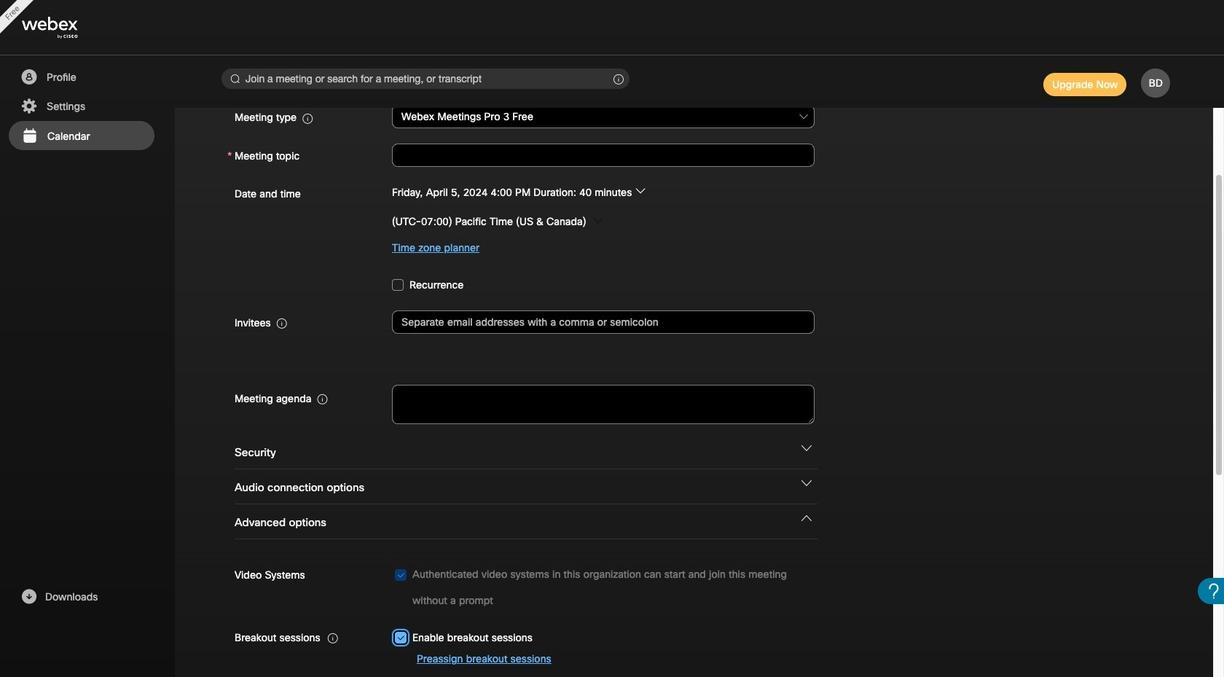 Task type: vqa. For each thing, say whether or not it's contained in the screenshot.
1st Tab List from the bottom
no



Task type: describe. For each thing, give the bounding box(es) containing it.
ng down image inside advanced options region
[[802, 513, 812, 523]]

Join a meeting or search for a meeting, or transcript text field
[[222, 69, 630, 89]]

cisco webex image
[[22, 17, 109, 39]]

breakout sessions: enable breakout sessions element
[[395, 624, 533, 651]]

mds settings_filled image
[[20, 98, 38, 115]]

mds people circle_filled image
[[20, 69, 38, 86]]

Invitees text field
[[392, 310, 815, 334]]

0 vertical spatial arrow image
[[635, 186, 646, 196]]

video systems: authenticated video systems in this organization can start and join this meeting without a prompt element
[[395, 561, 815, 614]]



Task type: locate. For each thing, give the bounding box(es) containing it.
mds meetings_filled image
[[20, 128, 39, 145]]

advanced options region
[[227, 504, 1161, 677]]

None text field
[[392, 385, 815, 424]]

None text field
[[392, 143, 815, 167]]

None field
[[392, 104, 815, 130]]

1 ng down image from the top
[[802, 443, 812, 453]]

2 ng down image from the top
[[802, 513, 812, 523]]

ng down image
[[802, 443, 812, 453], [802, 513, 812, 523]]

arrow image
[[635, 186, 646, 196], [593, 215, 603, 226]]

group
[[227, 180, 1161, 261]]

ng down image
[[802, 478, 812, 488]]

banner
[[0, 0, 1225, 55]]

ng down image down ng down icon at right bottom
[[802, 513, 812, 523]]

1 horizontal spatial arrow image
[[635, 186, 646, 196]]

mds content download_filled image
[[20, 588, 38, 606]]

0 vertical spatial ng down image
[[802, 443, 812, 453]]

1 vertical spatial arrow image
[[593, 215, 603, 226]]

1 vertical spatial ng down image
[[802, 513, 812, 523]]

0 horizontal spatial arrow image
[[593, 215, 603, 226]]

ng down image up ng down icon at right bottom
[[802, 443, 812, 453]]



